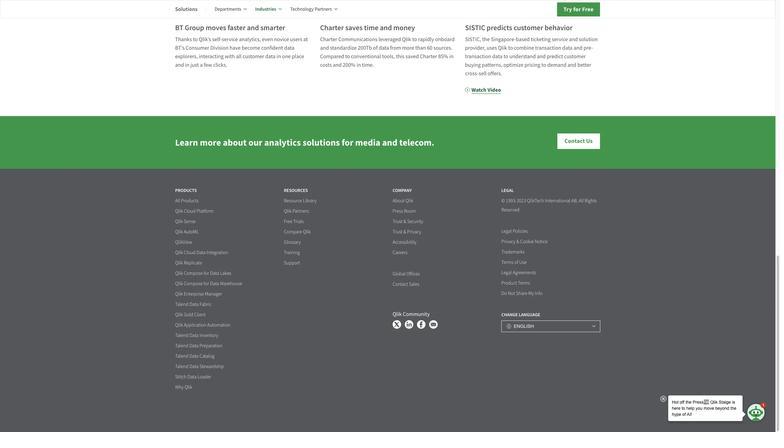 Task type: locate. For each thing, give the bounding box(es) containing it.
1 horizontal spatial of
[[515, 259, 519, 265]]

and inside thanks to qlik's self-service analytics, even novice users at bt's consumer division have become confident data explorers, interacting with all customer data in one place and in just a few clicks.
[[175, 62, 184, 69]]

transaction up predict
[[535, 45, 562, 52]]

communications
[[339, 36, 378, 43]]

0 vertical spatial transaction
[[535, 45, 562, 52]]

qlik down qlikview link
[[175, 250, 183, 256]]

0 vertical spatial privacy
[[407, 229, 422, 235]]

0 vertical spatial trust
[[393, 219, 403, 225]]

and down explorers,
[[175, 62, 184, 69]]

qlik for qlik compose for data lakes
[[175, 270, 183, 276]]

1 horizontal spatial more
[[402, 45, 414, 52]]

application
[[184, 322, 206, 328]]

cross-
[[465, 70, 479, 77]]

partners down resource library link
[[293, 208, 309, 214]]

qlik for qlik compose for data warehouse
[[175, 281, 183, 287]]

sistic
[[465, 23, 486, 33]]

cloud up qlik replicate
[[184, 250, 196, 256]]

data down talend data preparation link
[[190, 353, 199, 359]]

to down singapore-
[[509, 45, 513, 52]]

1 vertical spatial compose
[[184, 281, 203, 287]]

qlik left community
[[393, 311, 402, 318]]

data up replicate
[[197, 250, 206, 256]]

rights
[[585, 198, 597, 204]]

international
[[545, 198, 571, 204]]

catalog
[[200, 353, 215, 359]]

1 vertical spatial charter
[[320, 36, 337, 43]]

data up talend data catalog
[[190, 343, 199, 349]]

free
[[583, 5, 594, 13], [284, 219, 292, 225]]

charter left saves
[[320, 23, 344, 33]]

qlik for qlik community
[[393, 311, 402, 318]]

charter down 60 on the top
[[420, 53, 437, 60]]

charter up standardize at the left of the page
[[320, 36, 337, 43]]

3 legal from the top
[[502, 270, 512, 276]]

qlik down "money"
[[402, 36, 411, 43]]

and up the analytics,
[[247, 23, 259, 33]]

thanks to qlik's self-service analytics, even novice users at bt's consumer division have become confident data explorers, interacting with all customer data in one place and in just a few clicks.
[[175, 36, 308, 69]]

community
[[403, 311, 430, 318]]

for left media
[[342, 136, 354, 149]]

legal left policies
[[502, 228, 512, 234]]

novice
[[274, 36, 289, 43]]

talend down talend data preparation link
[[175, 353, 189, 359]]

qlik left replicate
[[175, 260, 183, 266]]

1 horizontal spatial privacy
[[502, 239, 516, 245]]

learn more about our analytics solutions for media and telecom.
[[175, 136, 435, 149]]

0 vertical spatial &
[[404, 219, 406, 225]]

1 horizontal spatial contact
[[565, 137, 585, 145]]

2 vertical spatial legal
[[502, 270, 512, 276]]

trust & privacy link
[[393, 229, 422, 235]]

85%
[[438, 53, 448, 60]]

& down 'press room' link
[[404, 219, 406, 225]]

data down confident
[[265, 53, 276, 60]]

2 vertical spatial &
[[517, 239, 520, 245]]

1 vertical spatial terms
[[518, 280, 530, 286]]

cloud
[[184, 208, 196, 214], [184, 250, 196, 256]]

service inside thanks to qlik's self-service analytics, even novice users at bt's consumer division have become confident data explorers, interacting with all customer data in one place and in just a few clicks.
[[222, 36, 238, 43]]

data left lakes
[[210, 270, 219, 276]]

qlik left enterprise
[[175, 291, 183, 297]]

talend inside talend data preparation link
[[175, 343, 189, 349]]

more right the learn
[[200, 136, 221, 149]]

qlik up qlik sense at the bottom of page
[[175, 208, 183, 214]]

solutions menu bar
[[175, 2, 346, 16]]

talend inside talend data stewardship link
[[175, 364, 189, 370]]

qlik for qlik application automation
[[175, 322, 183, 328]]

products up the qlik cloud platform
[[181, 198, 199, 204]]

talend data catalog link
[[175, 353, 215, 360]]

security
[[407, 219, 423, 225]]

2 trust from the top
[[393, 229, 403, 235]]

0 horizontal spatial of
[[373, 45, 378, 52]]

qlik down qlik gold client link
[[175, 322, 183, 328]]

& left cookie
[[517, 239, 520, 245]]

industries
[[255, 6, 276, 12]]

service up 'have'
[[222, 36, 238, 43]]

data inside talend data fabric link
[[190, 301, 199, 308]]

room
[[404, 208, 416, 214]]

trust up accessibility
[[393, 229, 403, 235]]

qlik enterprise manager
[[175, 291, 222, 297]]

1 compose from the top
[[184, 270, 203, 276]]

0 vertical spatial charter
[[320, 23, 344, 33]]

trust
[[393, 219, 403, 225], [393, 229, 403, 235]]

stitch data loader link
[[175, 374, 211, 380]]

all inside © 1993-2023 qliktech international ab, all rights reserved
[[579, 198, 584, 204]]

of inside charter communications leveraged qlik to rapidly onboard and standardize 200tb of data from more than 60 sources. compared to conventional tools, this saved charter 85% in costs and 200% in time.
[[373, 45, 378, 52]]

to up optimize
[[504, 53, 509, 60]]

2 service from the left
[[552, 36, 568, 43]]

change language
[[502, 312, 541, 318]]

talend for talend data stewardship
[[175, 364, 189, 370]]

1 vertical spatial partners
[[293, 208, 309, 214]]

qlik for qlik automl
[[175, 229, 183, 235]]

saves
[[345, 23, 363, 33]]

1 trust from the top
[[393, 219, 403, 225]]

predicts
[[487, 23, 513, 33]]

data inside stitch data loader link
[[188, 374, 197, 380]]

qlik application automation
[[175, 322, 231, 328]]

qlik down singapore-
[[498, 45, 507, 52]]

0 horizontal spatial terms
[[502, 259, 514, 265]]

demand
[[548, 62, 567, 69]]

data inside the qlik compose for data lakes link
[[210, 270, 219, 276]]

0 horizontal spatial more
[[200, 136, 221, 149]]

offices
[[407, 271, 420, 277]]

qlik cloud data integration
[[175, 250, 228, 256]]

talend inside talend data fabric link
[[175, 301, 189, 308]]

privacy up trademarks
[[502, 239, 516, 245]]

this
[[396, 53, 405, 60]]

trust for trust & security
[[393, 219, 403, 225]]

gold
[[184, 312, 193, 318]]

0 vertical spatial cloud
[[184, 208, 196, 214]]

qlik compose for data lakes link
[[175, 270, 231, 277]]

free trials link
[[284, 219, 304, 225]]

1 horizontal spatial service
[[552, 36, 568, 43]]

product terms link
[[502, 280, 530, 287]]

legal agreements
[[502, 270, 536, 276]]

2 talend from the top
[[175, 333, 189, 339]]

2 compose from the top
[[184, 281, 203, 287]]

data up tools, at the top of the page
[[379, 45, 389, 52]]

1 horizontal spatial free
[[583, 5, 594, 13]]

privacy down security
[[407, 229, 422, 235]]

0 vertical spatial more
[[402, 45, 414, 52]]

1 cloud from the top
[[184, 208, 196, 214]]

one
[[282, 53, 291, 60]]

products up all products
[[175, 187, 197, 194]]

talend for talend data preparation
[[175, 343, 189, 349]]

1 all from the left
[[175, 198, 180, 204]]

& for privacy
[[404, 229, 406, 235]]

1 vertical spatial trust
[[393, 229, 403, 235]]

1 vertical spatial legal
[[502, 228, 512, 234]]

0 vertical spatial legal
[[502, 187, 514, 194]]

legal up the 1993-
[[502, 187, 514, 194]]

data down enterprise
[[190, 301, 199, 308]]

legal inside legal agreements link
[[502, 270, 512, 276]]

division
[[210, 45, 229, 52]]

talend inside talend data catalog link
[[175, 353, 189, 359]]

3 talend from the top
[[175, 343, 189, 349]]

1 vertical spatial products
[[181, 198, 199, 204]]

faster
[[228, 23, 246, 33]]

free left trials at the left bottom
[[284, 219, 292, 225]]

1 horizontal spatial partners
[[315, 6, 332, 12]]

free right try
[[583, 5, 594, 13]]

to
[[193, 36, 198, 43], [412, 36, 417, 43], [509, 45, 513, 52], [345, 53, 350, 60], [504, 53, 509, 60], [542, 62, 547, 69]]

trust for trust & privacy
[[393, 229, 403, 235]]

library
[[303, 198, 317, 204]]

resources
[[284, 187, 308, 194]]

talend up talend data catalog
[[175, 343, 189, 349]]

data down talend data catalog link
[[190, 364, 199, 370]]

0 horizontal spatial service
[[222, 36, 238, 43]]

compose up enterprise
[[184, 281, 203, 287]]

qlik down the 'resource'
[[284, 208, 292, 214]]

talend up stitch
[[175, 364, 189, 370]]

data inside talend data preparation link
[[190, 343, 199, 349]]

1 talend from the top
[[175, 301, 189, 308]]

0 horizontal spatial contact
[[393, 281, 408, 287]]

qlik down qlik replicate link
[[175, 270, 183, 276]]

compare qlik
[[284, 229, 311, 235]]

legal up the product
[[502, 270, 512, 276]]

qlik sense
[[175, 219, 196, 225]]

and right media
[[382, 136, 398, 149]]

1 vertical spatial cloud
[[184, 250, 196, 256]]

to up 200% at the top
[[345, 53, 350, 60]]

customer down become
[[243, 53, 264, 60]]

than
[[416, 45, 426, 52]]

partners for technology partners
[[315, 6, 332, 12]]

data for inventory
[[190, 333, 199, 339]]

customer up based
[[514, 23, 544, 33]]

0 vertical spatial free
[[583, 5, 594, 13]]

notice
[[535, 239, 548, 245]]

global offices
[[393, 271, 420, 277]]

talend down application
[[175, 333, 189, 339]]

service down behavior
[[552, 36, 568, 43]]

trust down press
[[393, 219, 403, 225]]

more up saved on the top right
[[402, 45, 414, 52]]

0 horizontal spatial transaction
[[465, 53, 491, 60]]

0 vertical spatial of
[[373, 45, 378, 52]]

partners right technology
[[315, 6, 332, 12]]

qlik left gold at left
[[175, 312, 183, 318]]

data up manager
[[210, 281, 219, 287]]

1 vertical spatial free
[[284, 219, 292, 225]]

in left just
[[185, 62, 189, 69]]

rapidly
[[418, 36, 434, 43]]

qlik down trials at the left bottom
[[303, 229, 311, 235]]

2 vertical spatial charter
[[420, 53, 437, 60]]

0 vertical spatial terms
[[502, 259, 514, 265]]

qlik up qlik enterprise manager
[[175, 281, 183, 287]]

qlik for qlik cloud data integration
[[175, 250, 183, 256]]

pre-
[[584, 45, 593, 52]]

qlik left 'sense' at the bottom of the page
[[175, 219, 183, 225]]

qlik inside 'link'
[[175, 322, 183, 328]]

free trials
[[284, 219, 304, 225]]

0 vertical spatial contact
[[565, 137, 585, 145]]

become
[[242, 45, 260, 52]]

to up consumer
[[193, 36, 198, 43]]

and up compared at the left top of page
[[320, 45, 329, 52]]

legal for legal agreements
[[502, 270, 512, 276]]

trials
[[293, 219, 304, 225]]

qlik's
[[199, 36, 211, 43]]

cloud up 'sense' at the bottom of the page
[[184, 208, 196, 214]]

cookie
[[520, 239, 534, 245]]

data inside qlik cloud data integration link
[[197, 250, 206, 256]]

partners inside 'technology partners' link
[[315, 6, 332, 12]]

legal inside the legal policies link
[[502, 228, 512, 234]]

data inside talend data catalog link
[[190, 353, 199, 359]]

& up accessibility
[[404, 229, 406, 235]]

lakes
[[220, 270, 231, 276]]

1 horizontal spatial all
[[579, 198, 584, 204]]

data right stitch
[[188, 374, 197, 380]]

contact left us
[[565, 137, 585, 145]]

compare qlik link
[[284, 229, 311, 235]]

0 horizontal spatial partners
[[293, 208, 309, 214]]

watch video
[[472, 86, 501, 94]]

0 horizontal spatial customer
[[243, 53, 264, 60]]

legal policies link
[[502, 228, 528, 235]]

1 vertical spatial of
[[515, 259, 519, 265]]

compose down replicate
[[184, 270, 203, 276]]

2 legal from the top
[[502, 228, 512, 234]]

1 legal from the top
[[502, 187, 514, 194]]

more inside charter communications leveraged qlik to rapidly onboard and standardize 200tb of data from more than 60 sources. compared to conventional tools, this saved charter 85% in costs and 200% in time.
[[402, 45, 414, 52]]

data inside "talend data inventory" link
[[190, 333, 199, 339]]

contact down global
[[393, 281, 408, 287]]

2 all from the left
[[579, 198, 584, 204]]

reserved
[[502, 207, 520, 213]]

based
[[516, 36, 530, 43]]

legal policies
[[502, 228, 528, 234]]

partners inside qlik partners link
[[293, 208, 309, 214]]

qlik replicate
[[175, 260, 202, 266]]

agreements
[[513, 270, 536, 276]]

200%
[[343, 62, 356, 69]]

terms of use link
[[502, 259, 527, 266]]

privacy & cookie notice link
[[502, 239, 548, 245]]

data inside qlik compose for data warehouse link
[[210, 281, 219, 287]]

talend up gold at left
[[175, 301, 189, 308]]

combine
[[514, 45, 534, 52]]

stitch data loader
[[175, 374, 211, 380]]

contact for contact sales
[[393, 281, 408, 287]]

of right 200tb
[[373, 45, 378, 52]]

transaction down 'provider,'
[[465, 53, 491, 60]]

info
[[535, 290, 543, 297]]

1 vertical spatial &
[[404, 229, 406, 235]]

terms down trademarks link
[[502, 259, 514, 265]]

replicate
[[184, 260, 202, 266]]

0 horizontal spatial all
[[175, 198, 180, 204]]

talend for talend data fabric
[[175, 301, 189, 308]]

data for loader
[[188, 374, 197, 380]]

customer inside sistic, the singapore-based ticketing service and solution provider, uses qlik to combine transaction data and pre- transaction data to understand and predict customer buying patterns, optimize pricing to demand and better cross-sell offers.
[[564, 53, 586, 60]]

all right ab,
[[579, 198, 584, 204]]

terms down agreements on the right
[[518, 280, 530, 286]]

legal for legal policies
[[502, 228, 512, 234]]

legal for legal
[[502, 187, 514, 194]]

5 talend from the top
[[175, 364, 189, 370]]

bt's
[[175, 45, 185, 52]]

2 cloud from the top
[[184, 250, 196, 256]]

data for fabric
[[190, 301, 199, 308]]

qlik inside charter communications leveraged qlik to rapidly onboard and standardize 200tb of data from more than 60 sources. compared to conventional tools, this saved charter 85% in costs and 200% in time.
[[402, 36, 411, 43]]

2 horizontal spatial customer
[[564, 53, 586, 60]]

qlik automl
[[175, 229, 199, 235]]

1 service from the left
[[222, 36, 238, 43]]

pricing
[[525, 62, 541, 69]]

departments
[[215, 6, 241, 12]]

press room link
[[393, 208, 416, 215]]

1 vertical spatial privacy
[[502, 239, 516, 245]]

1 vertical spatial contact
[[393, 281, 408, 287]]

and down compared at the left top of page
[[333, 62, 342, 69]]

qlik right why
[[185, 384, 192, 390]]

data up predict
[[563, 45, 573, 52]]

0 vertical spatial compose
[[184, 270, 203, 276]]

&
[[404, 219, 406, 225], [404, 229, 406, 235], [517, 239, 520, 245]]

understand
[[510, 53, 536, 60]]

qlik up qlikview
[[175, 229, 183, 235]]

talend inside "talend data inventory" link
[[175, 333, 189, 339]]

time.
[[362, 62, 374, 69]]

and
[[247, 23, 259, 33], [380, 23, 392, 33], [569, 36, 578, 43], [320, 45, 329, 52], [574, 45, 583, 52], [537, 53, 546, 60], [175, 62, 184, 69], [333, 62, 342, 69], [568, 62, 577, 69], [382, 136, 398, 149]]

sell
[[479, 70, 487, 77]]

all up the qlik cloud platform
[[175, 198, 180, 204]]

data down application
[[190, 333, 199, 339]]

4 talend from the top
[[175, 353, 189, 359]]

0 vertical spatial partners
[[315, 6, 332, 12]]

compose for qlik compose for data warehouse
[[184, 281, 203, 287]]

our
[[249, 136, 263, 149]]

data inside talend data stewardship link
[[190, 364, 199, 370]]

customer up better
[[564, 53, 586, 60]]

standardize
[[330, 45, 357, 52]]

of left use
[[515, 259, 519, 265]]



Task type: describe. For each thing, give the bounding box(es) containing it.
0 vertical spatial products
[[175, 187, 197, 194]]

qlik compose for data warehouse
[[175, 281, 242, 287]]

watch
[[472, 86, 487, 94]]

to right pricing
[[542, 62, 547, 69]]

qlik inside sistic, the singapore-based ticketing service and solution provider, uses qlik to combine transaction data and pre- transaction data to understand and predict customer buying patterns, optimize pricing to demand and better cross-sell offers.
[[498, 45, 507, 52]]

bt group moves faster and smarter
[[175, 23, 285, 33]]

cloud for data
[[184, 250, 196, 256]]

client
[[194, 312, 206, 318]]

terms of use
[[502, 259, 527, 265]]

for up qlik compose for data warehouse
[[204, 270, 209, 276]]

solutions
[[175, 5, 198, 13]]

do not share my info
[[502, 290, 543, 297]]

qlik enterprise manager link
[[175, 291, 222, 297]]

resource
[[284, 198, 302, 204]]

data inside charter communications leveraged qlik to rapidly onboard and standardize 200tb of data from more than 60 sources. compared to conventional tools, this saved charter 85% in costs and 200% in time.
[[379, 45, 389, 52]]

about
[[393, 198, 405, 204]]

charter for charter saves time and money
[[320, 23, 344, 33]]

users
[[290, 36, 302, 43]]

solution
[[579, 36, 598, 43]]

sense
[[184, 219, 196, 225]]

service inside sistic, the singapore-based ticketing service and solution provider, uses qlik to combine transaction data and pre- transaction data to understand and predict customer buying patterns, optimize pricing to demand and better cross-sell offers.
[[552, 36, 568, 43]]

privacy & cookie notice
[[502, 239, 548, 245]]

1 horizontal spatial terms
[[518, 280, 530, 286]]

departments link
[[215, 2, 247, 16]]

& for cookie
[[517, 239, 520, 245]]

data for catalog
[[190, 353, 199, 359]]

sales
[[409, 281, 420, 287]]

ab,
[[572, 198, 578, 204]]

with
[[225, 53, 235, 60]]

talend data catalog
[[175, 353, 215, 359]]

talend for talend data inventory
[[175, 333, 189, 339]]

all products
[[175, 198, 199, 204]]

sistic,
[[465, 36, 481, 43]]

partners for qlik partners
[[293, 208, 309, 214]]

sources.
[[434, 45, 453, 52]]

press room
[[393, 208, 416, 214]]

in left one
[[277, 53, 281, 60]]

for down the qlik compose for data lakes link
[[204, 281, 209, 287]]

careers
[[393, 250, 408, 256]]

bt
[[175, 23, 183, 33]]

qlik partners
[[284, 208, 309, 214]]

glossary link
[[284, 239, 301, 246]]

qlik community link
[[393, 311, 430, 318]]

predict
[[547, 53, 563, 60]]

moves
[[206, 23, 226, 33]]

explorers,
[[175, 53, 198, 60]]

english
[[514, 324, 534, 329]]

careers link
[[393, 250, 408, 256]]

qlik automl link
[[175, 229, 199, 235]]

qlik for qlik replicate
[[175, 260, 183, 266]]

and up leveraged
[[380, 23, 392, 33]]

data for stewardship
[[190, 364, 199, 370]]

solutions
[[303, 136, 340, 149]]

trust & security link
[[393, 219, 423, 225]]

try for free
[[564, 5, 594, 13]]

data up one
[[284, 45, 295, 52]]

preparation
[[200, 343, 223, 349]]

contact for contact us
[[565, 137, 585, 145]]

0 horizontal spatial free
[[284, 219, 292, 225]]

try for free link
[[557, 2, 600, 16]]

qlik for qlik partners
[[284, 208, 292, 214]]

industries link
[[255, 2, 282, 16]]

data for preparation
[[190, 343, 199, 349]]

1 vertical spatial more
[[200, 136, 221, 149]]

media
[[355, 136, 381, 149]]

resource library
[[284, 198, 317, 204]]

integration
[[207, 250, 228, 256]]

qlik cloud data integration link
[[175, 250, 228, 256]]

in left the time.
[[357, 62, 361, 69]]

self-
[[212, 36, 222, 43]]

qlik up room
[[406, 198, 413, 204]]

and left better
[[568, 62, 577, 69]]

all products link
[[175, 198, 199, 204]]

automation
[[207, 322, 231, 328]]

1 vertical spatial transaction
[[465, 53, 491, 60]]

accessibility link
[[393, 239, 417, 246]]

qlik gold client link
[[175, 312, 206, 318]]

patterns,
[[482, 62, 503, 69]]

conventional
[[351, 53, 381, 60]]

talend for talend data catalog
[[175, 353, 189, 359]]

and left pre-
[[574, 45, 583, 52]]

not
[[508, 290, 515, 297]]

watch video link
[[465, 86, 501, 94]]

smarter
[[261, 23, 285, 33]]

warehouse
[[220, 281, 242, 287]]

ticketing
[[531, 36, 551, 43]]

trust & security
[[393, 219, 423, 225]]

all
[[236, 53, 242, 60]]

thanks
[[175, 36, 192, 43]]

60
[[427, 45, 433, 52]]

confident
[[261, 45, 283, 52]]

in right 85%
[[450, 53, 454, 60]]

qlik gold client
[[175, 312, 206, 318]]

qlik for qlik sense
[[175, 219, 183, 225]]

stitch
[[175, 374, 187, 380]]

try
[[564, 5, 572, 13]]

qlik for qlik gold client
[[175, 312, 183, 318]]

and left solution
[[569, 36, 578, 43]]

trust & privacy
[[393, 229, 422, 235]]

to inside thanks to qlik's self-service analytics, even novice users at bt's consumer division have become confident data explorers, interacting with all customer data in one place and in just a few clicks.
[[193, 36, 198, 43]]

onboard
[[435, 36, 455, 43]]

resource library link
[[284, 198, 317, 204]]

from
[[390, 45, 401, 52]]

and up pricing
[[537, 53, 546, 60]]

1 horizontal spatial transaction
[[535, 45, 562, 52]]

customer inside thanks to qlik's self-service analytics, even novice users at bt's consumer division have become confident data explorers, interacting with all customer data in one place and in just a few clicks.
[[243, 53, 264, 60]]

to up than
[[412, 36, 417, 43]]

cloud for platform
[[184, 208, 196, 214]]

data up patterns,
[[493, 53, 503, 60]]

charter for charter communications leveraged qlik to rapidly onboard and standardize 200tb of data from more than 60 sources. compared to conventional tools, this saved charter 85% in costs and 200% in time.
[[320, 36, 337, 43]]

analytics
[[264, 136, 301, 149]]

fabric
[[200, 301, 212, 308]]

enterprise
[[184, 291, 204, 297]]

qlik compose for data warehouse link
[[175, 281, 242, 287]]

trademarks
[[502, 249, 525, 255]]

for right try
[[574, 5, 581, 13]]

© 1993-2023 qliktech international ab, all rights reserved
[[502, 198, 597, 213]]

qlik partners link
[[284, 208, 309, 215]]

qlikview
[[175, 239, 192, 245]]

compose for qlik compose for data lakes
[[184, 270, 203, 276]]

0 horizontal spatial privacy
[[407, 229, 422, 235]]

about qlik
[[393, 198, 413, 204]]

qlik for qlik cloud platform
[[175, 208, 183, 214]]

contact us link
[[557, 133, 601, 149]]

support link
[[284, 260, 300, 266]]

qlik for qlik enterprise manager
[[175, 291, 183, 297]]

video
[[488, 86, 501, 94]]

technology partners link
[[290, 2, 338, 16]]

& for security
[[404, 219, 406, 225]]

1 horizontal spatial customer
[[514, 23, 544, 33]]

manager
[[205, 291, 222, 297]]

money
[[394, 23, 415, 33]]



Task type: vqa. For each thing, say whether or not it's contained in the screenshot.
Samsung Logo
no



